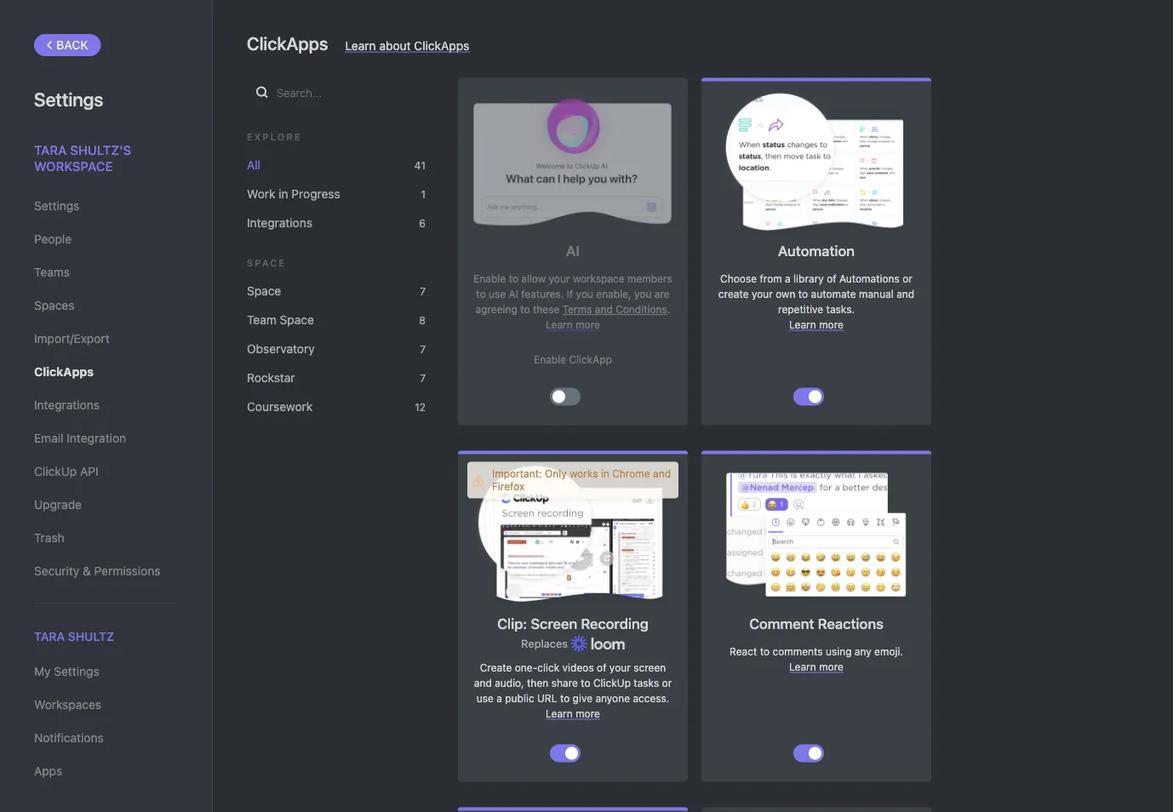 Task type: vqa. For each thing, say whether or not it's contained in the screenshot.
Automations
yes



Task type: locate. For each thing, give the bounding box(es) containing it.
learn more link down comments
[[789, 661, 844, 673]]

or right the automations
[[903, 273, 913, 285]]

to down "share"
[[560, 693, 570, 705]]

learn down url
[[546, 708, 573, 720]]

you right if on the top of page
[[576, 288, 594, 300]]

0 horizontal spatial or
[[662, 677, 672, 689]]

my settings
[[34, 665, 99, 679]]

1 horizontal spatial a
[[785, 273, 791, 285]]

apps link
[[34, 757, 178, 786]]

learn more link
[[546, 319, 600, 331], [789, 319, 844, 331], [789, 661, 844, 673], [546, 708, 600, 720]]

0 vertical spatial or
[[903, 273, 913, 285]]

learn more
[[546, 319, 600, 331]]

your inside enable to allow your workspace members to use ai features. if you enable, you are agreeing to these
[[549, 273, 570, 285]]

and down enable, in the top right of the page
[[595, 304, 613, 316]]

0 horizontal spatial a
[[497, 693, 502, 705]]

0 horizontal spatial clickapps
[[34, 365, 94, 379]]

one-
[[515, 662, 538, 674]]

using
[[826, 646, 852, 658]]

firefox
[[492, 480, 525, 492]]

2 horizontal spatial clickapps
[[414, 38, 470, 52]]

0 vertical spatial 7
[[420, 286, 426, 298]]

library
[[794, 273, 824, 285]]

you up conditions
[[634, 288, 652, 300]]

to left "allow"
[[509, 273, 519, 285]]

1 vertical spatial in
[[601, 468, 610, 480]]

1 tara from the top
[[34, 142, 67, 157]]

allow
[[521, 273, 546, 285]]

0 vertical spatial integrations
[[247, 215, 313, 230]]

0 horizontal spatial integrations
[[34, 398, 100, 412]]

enable left clickapp
[[534, 353, 566, 365]]

tara shultz's workspace
[[34, 142, 131, 174]]

more down terms
[[576, 319, 600, 331]]

integrations link
[[34, 391, 178, 420]]

settings right the my at the left of page
[[54, 665, 99, 679]]

workspaces link
[[34, 691, 178, 720]]

ai up agreeing
[[509, 288, 519, 300]]

enable inside enable to allow your workspace members to use ai features. if you enable, you are agreeing to these
[[474, 273, 506, 285]]

1 vertical spatial of
[[597, 662, 607, 674]]

enable up agreeing
[[474, 273, 506, 285]]

0 horizontal spatial you
[[576, 288, 594, 300]]

or right tasks
[[662, 677, 672, 689]]

then
[[527, 677, 549, 689]]

to left these on the top left of page
[[521, 304, 530, 316]]

reactions
[[818, 615, 884, 632]]

manual
[[859, 288, 894, 300]]

2 7 from the top
[[420, 344, 426, 356]]

3 7 from the top
[[420, 373, 426, 384]]

use down create
[[477, 693, 494, 705]]

and right manual
[[897, 288, 915, 300]]

upgrade
[[34, 498, 82, 512]]

tasks.
[[827, 304, 855, 316]]

and down create
[[474, 677, 492, 689]]

your left "screen"
[[610, 662, 631, 674]]

1 vertical spatial or
[[662, 677, 672, 689]]

clickup up the anyone
[[594, 677, 631, 689]]

0 vertical spatial use
[[489, 288, 506, 300]]

1 vertical spatial integrations
[[34, 398, 100, 412]]

1 vertical spatial settings
[[34, 199, 80, 213]]

in right "works" at bottom
[[601, 468, 610, 480]]

integrations down work in progress
[[247, 215, 313, 230]]

more inside choose from a library of automations or create your own to automate manual and repetitive tasks. learn more
[[819, 319, 844, 331]]

1 horizontal spatial your
[[610, 662, 631, 674]]

a inside create one-click videos of your screen and audio, then share to clickup tasks or use a public url to give anyone access. learn more
[[497, 693, 502, 705]]

or
[[903, 273, 913, 285], [662, 677, 672, 689]]

7 up 8
[[420, 286, 426, 298]]

automation
[[778, 242, 855, 259]]

tasks
[[634, 677, 659, 689]]

0 vertical spatial a
[[785, 273, 791, 285]]

6
[[419, 218, 426, 230]]

7 for rockstar
[[420, 373, 426, 384]]

clickapps down import/export
[[34, 365, 94, 379]]

your up if on the top of page
[[549, 273, 570, 285]]

clickup api
[[34, 465, 99, 479]]

1 vertical spatial tara
[[34, 630, 65, 644]]

1 horizontal spatial enable
[[534, 353, 566, 365]]

learn more link down terms
[[546, 319, 600, 331]]

2 tara from the top
[[34, 630, 65, 644]]

these
[[533, 304, 560, 316]]

explore
[[247, 132, 302, 143]]

in right "work"
[[279, 186, 288, 201]]

agreeing
[[476, 304, 518, 316]]

to inside react to comments using any emoji. learn more
[[760, 646, 770, 658]]

spaces link
[[34, 291, 178, 320]]

2 vertical spatial your
[[610, 662, 631, 674]]

teams link
[[34, 258, 178, 287]]

1 vertical spatial a
[[497, 693, 502, 705]]

0 vertical spatial clickup
[[34, 465, 77, 479]]

integrations up email integration
[[34, 398, 100, 412]]

shultz's
[[70, 142, 131, 157]]

of up the automate
[[827, 273, 837, 285]]

settings link
[[34, 192, 178, 221]]

more down using
[[819, 661, 844, 673]]

own
[[776, 288, 796, 300]]

1 vertical spatial your
[[752, 288, 773, 300]]

2 vertical spatial 7
[[420, 373, 426, 384]]

videos
[[563, 662, 594, 674]]

your down from
[[752, 288, 773, 300]]

a
[[785, 273, 791, 285], [497, 693, 502, 705]]

features.
[[521, 288, 564, 300]]

clickup up upgrade
[[34, 465, 77, 479]]

1 horizontal spatial clickup
[[594, 677, 631, 689]]

in inside "important: only works in chrome and firefox"
[[601, 468, 610, 480]]

api
[[80, 465, 99, 479]]

a up 'own'
[[785, 273, 791, 285]]

to up repetitive
[[799, 288, 808, 300]]

more down "tasks."
[[819, 319, 844, 331]]

or inside choose from a library of automations or create your own to automate manual and repetitive tasks. learn more
[[903, 273, 913, 285]]

tara
[[34, 142, 67, 157], [34, 630, 65, 644]]

recording
[[581, 615, 649, 632]]

url
[[537, 693, 557, 705]]

learn more link for automation
[[789, 319, 844, 331]]

0 horizontal spatial ai
[[509, 288, 519, 300]]

1 vertical spatial enable
[[534, 353, 566, 365]]

work
[[247, 186, 275, 201]]

1 horizontal spatial of
[[827, 273, 837, 285]]

1 horizontal spatial you
[[634, 288, 652, 300]]

tara up workspace
[[34, 142, 67, 157]]

a down audio,
[[497, 693, 502, 705]]

of inside choose from a library of automations or create your own to automate manual and repetitive tasks. learn more
[[827, 273, 837, 285]]

to right react in the bottom right of the page
[[760, 646, 770, 658]]

0 vertical spatial of
[[827, 273, 837, 285]]

41
[[415, 160, 426, 172]]

1 7 from the top
[[420, 286, 426, 298]]

1 vertical spatial space
[[247, 284, 281, 298]]

screen
[[634, 662, 666, 674]]

learn down comments
[[789, 661, 816, 673]]

0 vertical spatial in
[[279, 186, 288, 201]]

1 vertical spatial use
[[477, 693, 494, 705]]

of for automations
[[827, 273, 837, 285]]

your
[[549, 273, 570, 285], [752, 288, 773, 300], [610, 662, 631, 674]]

clickapps
[[247, 32, 328, 54], [414, 38, 470, 52], [34, 365, 94, 379]]

of right videos
[[597, 662, 607, 674]]

1 vertical spatial ai
[[509, 288, 519, 300]]

1
[[421, 189, 426, 201]]

clickup inside create one-click videos of your screen and audio, then share to clickup tasks or use a public url to give anyone access. learn more
[[594, 677, 631, 689]]

tara inside the tara shultz's workspace
[[34, 142, 67, 157]]

1 horizontal spatial in
[[601, 468, 610, 480]]

create
[[719, 288, 749, 300]]

settings down back "link"
[[34, 88, 103, 110]]

0 horizontal spatial clickup
[[34, 465, 77, 479]]

more down the give
[[576, 708, 600, 720]]

0 horizontal spatial enable
[[474, 273, 506, 285]]

learn inside choose from a library of automations or create your own to automate manual and repetitive tasks. learn more
[[789, 319, 816, 331]]

email
[[34, 431, 63, 445]]

7 down 8
[[420, 344, 426, 356]]

7 for space
[[420, 286, 426, 298]]

ai up workspace
[[566, 242, 580, 259]]

clickapps up search... text field
[[247, 32, 328, 54]]

tara up the my at the left of page
[[34, 630, 65, 644]]

only
[[545, 468, 567, 480]]

of inside create one-click videos of your screen and audio, then share to clickup tasks or use a public url to give anyone access. learn more
[[597, 662, 607, 674]]

security & permissions
[[34, 564, 161, 578]]

learn more link down repetitive
[[789, 319, 844, 331]]

7 up 12
[[420, 373, 426, 384]]

1 horizontal spatial or
[[903, 273, 913, 285]]

in
[[279, 186, 288, 201], [601, 468, 610, 480]]

trash
[[34, 531, 64, 545]]

rockstar
[[247, 370, 295, 384]]

enable
[[474, 273, 506, 285], [534, 353, 566, 365]]

integration
[[67, 431, 126, 445]]

people
[[34, 232, 72, 246]]

1 vertical spatial clickup
[[594, 677, 631, 689]]

0 vertical spatial your
[[549, 273, 570, 285]]

learn inside create one-click videos of your screen and audio, then share to clickup tasks or use a public url to give anyone access. learn more
[[546, 708, 573, 720]]

workspace
[[34, 159, 113, 174]]

0 horizontal spatial your
[[549, 273, 570, 285]]

and right chrome at right bottom
[[653, 468, 671, 480]]

0 vertical spatial tara
[[34, 142, 67, 157]]

and inside create one-click videos of your screen and audio, then share to clickup tasks or use a public url to give anyone access. learn more
[[474, 677, 492, 689]]

to
[[509, 273, 519, 285], [476, 288, 486, 300], [799, 288, 808, 300], [521, 304, 530, 316], [760, 646, 770, 658], [581, 677, 591, 689], [560, 693, 570, 705]]

learn down repetitive
[[789, 319, 816, 331]]

clickapp
[[569, 353, 612, 365]]

0 horizontal spatial in
[[279, 186, 288, 201]]

2 you from the left
[[634, 288, 652, 300]]

enable clickapp
[[534, 353, 612, 365]]

security
[[34, 564, 79, 578]]

2 vertical spatial settings
[[54, 665, 99, 679]]

0 vertical spatial enable
[[474, 273, 506, 285]]

2 horizontal spatial your
[[752, 288, 773, 300]]

to up the give
[[581, 677, 591, 689]]

clickapps right about
[[414, 38, 470, 52]]

settings up people
[[34, 199, 80, 213]]

and
[[897, 288, 915, 300], [595, 304, 613, 316], [653, 468, 671, 480], [474, 677, 492, 689]]

1 horizontal spatial ai
[[566, 242, 580, 259]]

comment
[[750, 615, 815, 632]]

of for your
[[597, 662, 607, 674]]

trash link
[[34, 524, 178, 553]]

0 horizontal spatial of
[[597, 662, 607, 674]]

are
[[655, 288, 670, 300]]

your inside create one-click videos of your screen and audio, then share to clickup tasks or use a public url to give anyone access. learn more
[[610, 662, 631, 674]]

1 vertical spatial 7
[[420, 344, 426, 356]]

choose
[[721, 273, 757, 285]]

use up agreeing
[[489, 288, 506, 300]]



Task type: describe. For each thing, give the bounding box(es) containing it.
7 for observatory
[[420, 344, 426, 356]]

comment reactions
[[750, 615, 884, 632]]

emoji.
[[875, 646, 904, 658]]

Search... text field
[[277, 80, 416, 105]]

notifications
[[34, 731, 104, 745]]

clickapps inside the settings element
[[34, 365, 94, 379]]

share
[[552, 677, 578, 689]]

automate
[[811, 288, 856, 300]]

terms
[[563, 304, 592, 316]]

ai inside enable to allow your workspace members to use ai features. if you enable, you are agreeing to these
[[509, 288, 519, 300]]

a inside choose from a library of automations or create your own to automate manual and repetitive tasks. learn more
[[785, 273, 791, 285]]

permissions
[[94, 564, 161, 578]]

learn left about
[[345, 38, 376, 52]]

important: only works in chrome and firefox
[[492, 468, 671, 492]]

learn about clickapps link
[[345, 38, 470, 52]]

replaces
[[521, 637, 571, 650]]

react
[[730, 646, 757, 658]]

important:
[[492, 468, 542, 480]]

clip:
[[497, 615, 527, 632]]

learn more link for ai
[[546, 319, 600, 331]]

more inside react to comments using any emoji. learn more
[[819, 661, 844, 673]]

more inside create one-click videos of your screen and audio, then share to clickup tasks or use a public url to give anyone access. learn more
[[576, 708, 600, 720]]

people link
[[34, 225, 178, 254]]

terms and conditions .
[[563, 304, 671, 316]]

and inside choose from a library of automations or create your own to automate manual and repetitive tasks. learn more
[[897, 288, 915, 300]]

audio,
[[495, 677, 524, 689]]

0 vertical spatial space
[[247, 258, 286, 269]]

coursework
[[247, 399, 313, 413]]

enable for enable to allow your workspace members to use ai features. if you enable, you are agreeing to these
[[474, 273, 506, 285]]

import/export link
[[34, 324, 178, 353]]

upgrade link
[[34, 491, 178, 519]]

1 horizontal spatial clickapps
[[247, 32, 328, 54]]

work in progress
[[247, 186, 340, 201]]

security & permissions link
[[34, 557, 178, 586]]

spaces
[[34, 298, 74, 313]]

give
[[573, 693, 593, 705]]

anyone
[[596, 693, 630, 705]]

your inside choose from a library of automations or create your own to automate manual and repetitive tasks. learn more
[[752, 288, 773, 300]]

any
[[855, 646, 872, 658]]

if
[[567, 288, 573, 300]]

learn more link for comment reactions
[[789, 661, 844, 673]]

create
[[480, 662, 512, 674]]

create one-click videos of your screen and audio, then share to clickup tasks or use a public url to give anyone access. learn more
[[474, 662, 672, 720]]

back
[[56, 38, 88, 52]]

learn down these on the top left of page
[[546, 319, 573, 331]]

tara for tara shultz
[[34, 630, 65, 644]]

team
[[247, 313, 277, 327]]

to up agreeing
[[476, 288, 486, 300]]

email integration
[[34, 431, 126, 445]]

2 vertical spatial space
[[280, 313, 314, 327]]

progress
[[292, 186, 340, 201]]

from
[[760, 273, 782, 285]]

clip: screen recording
[[497, 615, 649, 632]]

click
[[538, 662, 560, 674]]

0 vertical spatial ai
[[566, 242, 580, 259]]

automations
[[840, 273, 900, 285]]

my
[[34, 665, 51, 679]]

teams
[[34, 265, 70, 279]]

1 horizontal spatial integrations
[[247, 215, 313, 230]]

notifications link
[[34, 724, 178, 753]]

all
[[247, 158, 261, 172]]

back link
[[34, 34, 101, 56]]

members
[[628, 273, 673, 285]]

clickapps link
[[34, 358, 178, 387]]

screen
[[531, 615, 578, 632]]

email integration link
[[34, 424, 178, 453]]

enable for enable clickapp
[[534, 353, 566, 365]]

apps
[[34, 764, 62, 779]]

learn more link down the give
[[546, 708, 600, 720]]

access.
[[633, 693, 670, 705]]

repetitive
[[778, 304, 824, 316]]

and inside "important: only works in chrome and firefox"
[[653, 468, 671, 480]]

clickup api link
[[34, 457, 178, 486]]

to inside choose from a library of automations or create your own to automate manual and repetitive tasks. learn more
[[799, 288, 808, 300]]

0 vertical spatial settings
[[34, 88, 103, 110]]

chrome
[[612, 468, 650, 480]]

12
[[415, 402, 426, 413]]

choose from a library of automations or create your own to automate manual and repetitive tasks. learn more
[[719, 273, 915, 331]]

shultz
[[68, 630, 114, 644]]

observatory
[[247, 341, 315, 356]]

settings element
[[0, 0, 213, 812]]

my settings link
[[34, 658, 178, 687]]

terms and conditions link
[[563, 304, 668, 316]]

import/export
[[34, 332, 110, 346]]

conditions
[[616, 304, 668, 316]]

&
[[83, 564, 91, 578]]

team space
[[247, 313, 314, 327]]

workspaces
[[34, 698, 101, 712]]

.
[[668, 304, 671, 316]]

workspace
[[573, 273, 625, 285]]

tara for tara shultz's workspace
[[34, 142, 67, 157]]

8
[[419, 315, 426, 327]]

works
[[570, 468, 598, 480]]

public
[[505, 693, 534, 705]]

use inside create one-click videos of your screen and audio, then share to clickup tasks or use a public url to give anyone access. learn more
[[477, 693, 494, 705]]

enable,
[[596, 288, 632, 300]]

enable to allow your workspace members to use ai features. if you enable, you are agreeing to these
[[474, 273, 673, 316]]

or inside create one-click videos of your screen and audio, then share to clickup tasks or use a public url to give anyone access. learn more
[[662, 677, 672, 689]]

clickup inside the settings element
[[34, 465, 77, 479]]

1 you from the left
[[576, 288, 594, 300]]

integrations inside "link"
[[34, 398, 100, 412]]

about
[[379, 38, 411, 52]]

use inside enable to allow your workspace members to use ai features. if you enable, you are agreeing to these
[[489, 288, 506, 300]]

tara shultz
[[34, 630, 114, 644]]

learn inside react to comments using any emoji. learn more
[[789, 661, 816, 673]]



